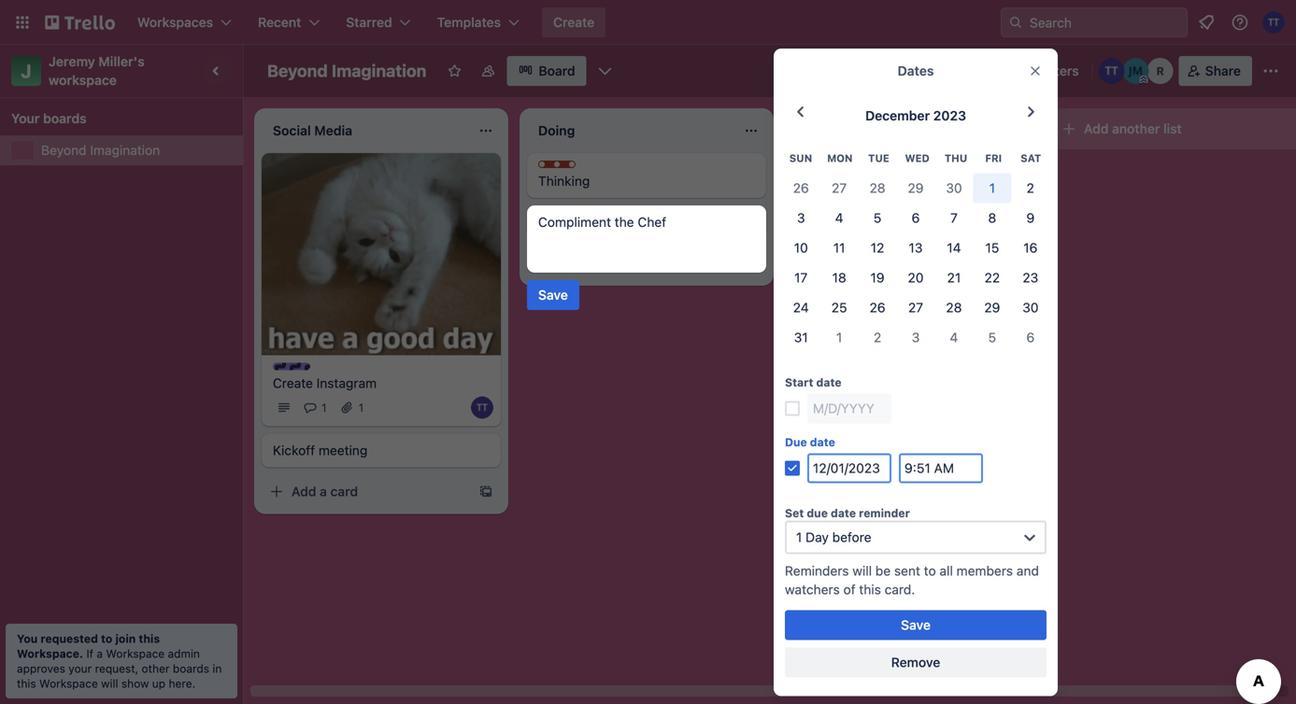 Task type: vqa. For each thing, say whether or not it's contained in the screenshot.
'imagination'
yes



Task type: describe. For each thing, give the bounding box(es) containing it.
20 button
[[897, 263, 935, 293]]

17 button
[[782, 263, 820, 293]]

open card link
[[774, 206, 881, 235]]

card inside open card link
[[842, 213, 870, 228]]

workspace.
[[17, 648, 83, 661]]

create instagram link
[[273, 374, 490, 393]]

jeremy miller's workspace
[[49, 54, 148, 88]]

thu
[[945, 152, 967, 164]]

2 vertical spatial date
[[831, 507, 856, 520]]

14
[[947, 240, 961, 255]]

1 horizontal spatial 30 button
[[1011, 293, 1050, 323]]

8
[[988, 210, 996, 226]]

cover
[[856, 314, 891, 329]]

open information menu image
[[1231, 13, 1249, 32]]

list
[[1163, 121, 1182, 136]]

30 for right 30 button
[[1022, 300, 1039, 315]]

mon
[[827, 152, 853, 164]]

22 button
[[973, 263, 1011, 293]]

copy button
[[774, 374, 849, 404]]

star or unstar board image
[[447, 64, 462, 78]]

to inside reminders will be sent to all members and watchers of this card.
[[924, 563, 936, 579]]

1 down the change cover
[[836, 330, 842, 345]]

1 horizontal spatial 5 button
[[973, 323, 1011, 353]]

this for workspace
[[17, 677, 36, 691]]

1 vertical spatial 27
[[908, 300, 923, 315]]

0 vertical spatial workspace
[[106, 648, 165, 661]]

your boards with 1 items element
[[11, 107, 222, 130]]

Compliment the Chef text field
[[538, 213, 755, 265]]

0 vertical spatial 3
[[797, 210, 805, 226]]

if
[[86, 648, 93, 661]]

9
[[1026, 210, 1035, 226]]

11 button
[[820, 233, 858, 263]]

1 down create instagram
[[321, 401, 327, 414]]

create instagram
[[273, 376, 377, 391]]

remove
[[891, 655, 940, 670]]

change for change cover
[[806, 314, 853, 329]]

up
[[152, 677, 165, 691]]

0 vertical spatial create from template… image
[[1009, 170, 1024, 185]]

share button
[[1179, 56, 1252, 86]]

0 vertical spatial 27
[[832, 180, 847, 196]]

0 horizontal spatial create from template… image
[[478, 484, 493, 499]]

kickoff meeting
[[273, 443, 368, 458]]

1 vertical spatial 3
[[912, 330, 920, 345]]

10
[[794, 240, 808, 255]]

kickoff
[[273, 443, 315, 458]]

a inside if a workspace admin approves your request, other boards in this workspace will show up here.
[[97, 648, 103, 661]]

31
[[794, 330, 808, 345]]

18
[[832, 270, 846, 285]]

primary element
[[0, 0, 1296, 45]]

filters
[[1041, 63, 1079, 78]]

10 button
[[782, 233, 820, 263]]

a down the kickoff meeting at the bottom left of the page
[[320, 484, 327, 499]]

13
[[909, 240, 923, 255]]

add inside add another list button
[[1084, 121, 1109, 136]]

add down kickoff
[[292, 484, 316, 499]]

before
[[832, 530, 871, 545]]

1 vertical spatial terry turtle (terryturtle) image
[[1099, 58, 1125, 84]]

workspace
[[49, 72, 117, 88]]

30 for the left 30 button
[[946, 180, 962, 196]]

18 button
[[820, 263, 858, 293]]

thinking link
[[538, 172, 755, 191]]

other
[[142, 663, 170, 676]]

be
[[875, 563, 891, 579]]

16
[[1023, 240, 1038, 255]]

1 vertical spatial 1 button
[[820, 323, 858, 353]]

show menu image
[[1262, 62, 1280, 80]]

21 button
[[935, 263, 973, 293]]

1 left day
[[796, 530, 802, 545]]

last month image
[[789, 101, 812, 123]]

Board name text field
[[258, 56, 436, 86]]

chef
[[638, 214, 666, 230]]

2023
[[933, 108, 966, 123]]

1 m/d/yyyy text field from the top
[[807, 394, 891, 424]]

0 vertical spatial boards
[[43, 111, 87, 126]]

4 for right "4" button
[[950, 330, 958, 345]]

0 horizontal spatial 29 button
[[897, 173, 935, 203]]

in
[[212, 663, 222, 676]]

15 button
[[973, 233, 1011, 263]]

workspace visible image
[[481, 64, 496, 78]]

1 vertical spatial 6 button
[[1011, 323, 1050, 353]]

1 vertical spatial 2
[[874, 330, 881, 345]]

miller's
[[98, 54, 145, 69]]

1 vertical spatial save button
[[785, 611, 1047, 640]]

2 horizontal spatial add a card
[[822, 170, 889, 185]]

request,
[[95, 663, 138, 676]]

4 for the leftmost "4" button
[[835, 210, 843, 226]]

1 vertical spatial workspace
[[39, 677, 98, 691]]

change members button
[[774, 273, 926, 303]]

imagination inside text field
[[332, 61, 427, 81]]

you
[[17, 633, 38, 646]]

0 vertical spatial 1 button
[[973, 173, 1011, 203]]

a down mon
[[850, 170, 858, 185]]

thoughts
[[557, 162, 608, 175]]

edit for edit labels
[[806, 246, 830, 262]]

add another list
[[1084, 121, 1182, 136]]

r
[[1156, 64, 1164, 78]]

members inside the change members 'button'
[[856, 280, 914, 295]]

dates
[[833, 414, 867, 430]]

color: bold red, title: "thoughts" element
[[538, 161, 608, 175]]

admin
[[168, 648, 200, 661]]

0 notifications image
[[1195, 11, 1218, 34]]

and
[[1017, 563, 1039, 579]]

customize views image
[[596, 62, 615, 80]]

edit for edit dates
[[806, 414, 830, 430]]

edit dates button
[[774, 407, 879, 437]]

0 vertical spatial 5 button
[[858, 203, 897, 233]]

due date
[[785, 436, 835, 449]]

you requested to join this workspace.
[[17, 633, 160, 661]]

beyond inside text field
[[267, 61, 328, 81]]

dates
[[898, 63, 934, 78]]

start
[[785, 376, 813, 389]]

0 horizontal spatial save button
[[527, 280, 579, 310]]

beyond imagination inside text field
[[267, 61, 427, 81]]

12 button
[[858, 233, 897, 263]]

0 horizontal spatial 27 button
[[820, 173, 858, 203]]

will inside if a workspace admin approves your request, other boards in this workspace will show up here.
[[101, 677, 118, 691]]

add a card button for compliment the chef
[[527, 249, 736, 278]]

create button
[[542, 7, 606, 37]]

20
[[908, 270, 924, 285]]

watchers
[[785, 582, 840, 597]]

will inside reminders will be sent to all members and watchers of this card.
[[853, 563, 872, 579]]

remove button
[[785, 648, 1047, 678]]

7
[[950, 210, 958, 226]]

1 horizontal spatial 2 button
[[1011, 173, 1050, 203]]

19
[[870, 270, 885, 285]]

sun
[[789, 152, 812, 164]]

close popover image
[[1028, 64, 1043, 78]]

board link
[[507, 56, 586, 86]]

sm image
[[979, 56, 1005, 82]]

jeremy
[[49, 54, 95, 69]]

0 vertical spatial 3 button
[[782, 203, 820, 233]]

all
[[940, 563, 953, 579]]

2 horizontal spatial terry turtle (terryturtle) image
[[1262, 11, 1285, 34]]

0 horizontal spatial beyond
[[41, 143, 86, 158]]

1 vertical spatial imagination
[[90, 143, 160, 158]]

26 for the leftmost 26 button
[[793, 180, 809, 196]]

rubyanndersson (rubyanndersson) image
[[1147, 58, 1173, 84]]

2 m/d/yyyy text field from the top
[[807, 454, 891, 483]]

card for the topmost create from template… image
[[861, 170, 889, 185]]

1 vertical spatial 29 button
[[973, 293, 1011, 323]]

24 button
[[782, 293, 820, 323]]

add a card for compliment the chef
[[557, 256, 623, 271]]

0 horizontal spatial 4 button
[[820, 203, 858, 233]]

open card
[[806, 213, 870, 228]]

start date
[[785, 376, 842, 389]]

reminder
[[859, 507, 910, 520]]

another
[[1112, 121, 1160, 136]]

instagram
[[317, 376, 377, 391]]

thinking
[[538, 173, 590, 189]]

due
[[807, 507, 828, 520]]



Task type: locate. For each thing, give the bounding box(es) containing it.
join
[[115, 633, 136, 646]]

december
[[865, 108, 930, 123]]

2 horizontal spatial add a card button
[[792, 163, 1002, 193]]

1 horizontal spatial create
[[553, 14, 594, 30]]

date for due date
[[810, 436, 835, 449]]

25
[[831, 300, 847, 315]]

1 horizontal spatial create from template… image
[[1009, 170, 1024, 185]]

1 horizontal spatial 2
[[1027, 180, 1034, 196]]

boards right "your"
[[43, 111, 87, 126]]

wed
[[905, 152, 930, 164]]

6 button down the 23 button
[[1011, 323, 1050, 353]]

change for change members
[[806, 280, 853, 295]]

1 horizontal spatial boards
[[173, 663, 209, 676]]

0 horizontal spatial beyond imagination
[[41, 143, 160, 158]]

26 button down sun
[[782, 173, 820, 203]]

this for be
[[859, 582, 881, 597]]

1 vertical spatial 5
[[988, 330, 996, 345]]

to inside you requested to join this workspace.
[[101, 633, 112, 646]]

0 horizontal spatial members
[[856, 280, 914, 295]]

1 down fri
[[989, 180, 995, 196]]

28
[[870, 180, 886, 196], [946, 300, 962, 315]]

kickoff meeting link
[[273, 441, 490, 460]]

5 for the top 5 button
[[874, 210, 882, 226]]

1 horizontal spatial 1 button
[[973, 173, 1011, 203]]

6 for 6 button to the bottom
[[1026, 330, 1035, 345]]

card for left create from template… image
[[330, 484, 358, 499]]

3 button right 'cover'
[[897, 323, 935, 353]]

0 vertical spatial 5
[[874, 210, 882, 226]]

add a card button down december
[[792, 163, 1002, 193]]

add a card button down the the
[[527, 249, 736, 278]]

date for start date
[[816, 376, 842, 389]]

1 change from the top
[[806, 280, 853, 295]]

0 horizontal spatial 6
[[912, 210, 920, 226]]

30 button up the 7
[[935, 173, 973, 203]]

2 edit from the top
[[806, 414, 830, 430]]

1 vertical spatial 28 button
[[935, 293, 973, 323]]

change
[[806, 280, 853, 295], [806, 314, 853, 329]]

your
[[68, 663, 92, 676]]

25 button
[[820, 293, 858, 323]]

card down compliment the chef
[[596, 256, 623, 271]]

0 vertical spatial 4
[[835, 210, 843, 226]]

1 vertical spatial boards
[[173, 663, 209, 676]]

12
[[871, 240, 884, 255]]

15
[[985, 240, 999, 255]]

30 down the 23 button
[[1022, 300, 1039, 315]]

0 horizontal spatial will
[[101, 677, 118, 691]]

back to home image
[[45, 7, 115, 37]]

0 vertical spatial 29 button
[[897, 173, 935, 203]]

23 button
[[1011, 263, 1050, 293]]

0 horizontal spatial 3 button
[[782, 203, 820, 233]]

0 vertical spatial 2
[[1027, 180, 1034, 196]]

0 horizontal spatial 5
[[874, 210, 882, 226]]

save up the remove on the right
[[901, 618, 931, 633]]

5 button down '22' button
[[973, 323, 1011, 353]]

27 down 20 button
[[908, 300, 923, 315]]

6 for the topmost 6 button
[[912, 210, 920, 226]]

2 vertical spatial terry turtle (terryturtle) image
[[471, 397, 493, 419]]

add a card
[[822, 170, 889, 185], [557, 256, 623, 271], [292, 484, 358, 499]]

4 button down 21 button
[[935, 323, 973, 353]]

your boards
[[11, 111, 87, 126]]

3
[[797, 210, 805, 226], [912, 330, 920, 345]]

date
[[816, 376, 842, 389], [810, 436, 835, 449], [831, 507, 856, 520]]

4 down 21 button
[[950, 330, 958, 345]]

0 horizontal spatial 27
[[832, 180, 847, 196]]

0 horizontal spatial 1 button
[[820, 323, 858, 353]]

fri
[[985, 152, 1002, 164]]

archive button
[[774, 441, 863, 471]]

1 horizontal spatial 4 button
[[935, 323, 973, 353]]

1 horizontal spatial members
[[957, 563, 1013, 579]]

1 vertical spatial this
[[139, 633, 160, 646]]

save button
[[527, 280, 579, 310], [785, 611, 1047, 640]]

23
[[1023, 270, 1038, 285]]

31 button
[[782, 323, 820, 353]]

6 button up 13
[[897, 203, 935, 233]]

27 down mon
[[832, 180, 847, 196]]

add a card button down kickoff meeting link
[[262, 477, 471, 507]]

imagination left the star or unstar board image
[[332, 61, 427, 81]]

1 horizontal spatial 5
[[988, 330, 996, 345]]

1 vertical spatial beyond imagination
[[41, 143, 160, 158]]

change cover button
[[774, 307, 902, 336]]

here.
[[169, 677, 195, 691]]

30 button down 23
[[1011, 293, 1050, 323]]

1 horizontal spatial workspace
[[106, 648, 165, 661]]

will
[[853, 563, 872, 579], [101, 677, 118, 691]]

2 down 'cover'
[[874, 330, 881, 345]]

1 horizontal spatial this
[[139, 633, 160, 646]]

save down the "compliment"
[[538, 287, 568, 303]]

this right the of
[[859, 582, 881, 597]]

7 button
[[935, 203, 973, 233]]

a right if
[[97, 648, 103, 661]]

5
[[874, 210, 882, 226], [988, 330, 996, 345]]

add a card for kickoff meeting
[[292, 484, 358, 499]]

0 vertical spatial save
[[538, 287, 568, 303]]

this
[[859, 582, 881, 597], [139, 633, 160, 646], [17, 677, 36, 691]]

add a card down the kickoff meeting at the bottom left of the page
[[292, 484, 358, 499]]

this inside you requested to join this workspace.
[[139, 633, 160, 646]]

28 for rightmost 28 button
[[946, 300, 962, 315]]

change inside button
[[806, 314, 853, 329]]

reminders will be sent to all members and watchers of this card.
[[785, 563, 1039, 597]]

1 edit from the top
[[806, 246, 830, 262]]

1 horizontal spatial 26
[[870, 300, 886, 315]]

0 horizontal spatial save
[[538, 287, 568, 303]]

26 down sun
[[793, 180, 809, 196]]

date up before
[[831, 507, 856, 520]]

0 horizontal spatial 26 button
[[782, 173, 820, 203]]

1 vertical spatial 26
[[870, 300, 886, 315]]

1 horizontal spatial 27
[[908, 300, 923, 315]]

1 button
[[973, 173, 1011, 203], [820, 323, 858, 353]]

1 vertical spatial 26 button
[[858, 293, 897, 323]]

30 down thu
[[946, 180, 962, 196]]

0 vertical spatial save button
[[527, 280, 579, 310]]

change inside 'button'
[[806, 280, 853, 295]]

1 horizontal spatial 28 button
[[935, 293, 973, 323]]

this inside if a workspace admin approves your request, other boards in this workspace will show up here.
[[17, 677, 36, 691]]

meeting
[[319, 443, 368, 458]]

1 horizontal spatial to
[[924, 563, 936, 579]]

save button up the remove on the right
[[785, 611, 1047, 640]]

1 vertical spatial change
[[806, 314, 853, 329]]

imagination down your boards with 1 items element
[[90, 143, 160, 158]]

a down compliment the chef
[[585, 256, 592, 271]]

1 vertical spatial add a card
[[557, 256, 623, 271]]

1 horizontal spatial 6
[[1026, 330, 1035, 345]]

0 horizontal spatial 4
[[835, 210, 843, 226]]

26 button down 19
[[858, 293, 897, 323]]

terry turtle (terryturtle) image
[[1262, 11, 1285, 34], [1099, 58, 1125, 84], [471, 397, 493, 419]]

card down meeting
[[330, 484, 358, 499]]

0 vertical spatial 6
[[912, 210, 920, 226]]

0 vertical spatial 6 button
[[897, 203, 935, 233]]

create down 'color: purple, title: none' image
[[273, 376, 313, 391]]

edit
[[806, 246, 830, 262], [806, 414, 830, 430]]

1 vertical spatial 30
[[1022, 300, 1039, 315]]

11
[[833, 240, 845, 255]]

2 button
[[1011, 173, 1050, 203], [858, 323, 897, 353]]

jeremy miller (jeremymiller198) image
[[1123, 58, 1149, 84]]

sent
[[894, 563, 920, 579]]

4 up 11
[[835, 210, 843, 226]]

edit inside button
[[806, 414, 830, 430]]

the
[[615, 214, 634, 230]]

if a workspace admin approves your request, other boards in this workspace will show up here.
[[17, 648, 222, 691]]

5 up 12 at the right top of the page
[[874, 210, 882, 226]]

1 horizontal spatial 30
[[1022, 300, 1039, 315]]

to left join on the left bottom of page
[[101, 633, 112, 646]]

j
[[21, 60, 31, 82]]

add down mon
[[822, 170, 847, 185]]

1 horizontal spatial imagination
[[332, 61, 427, 81]]

1 down instagram
[[358, 401, 364, 414]]

28 button down tue
[[858, 173, 897, 203]]

edit labels
[[806, 246, 869, 262]]

6 button
[[897, 203, 935, 233], [1011, 323, 1050, 353]]

0 horizontal spatial to
[[101, 633, 112, 646]]

0 vertical spatial change
[[806, 280, 853, 295]]

reminders
[[785, 563, 849, 579]]

open
[[806, 213, 839, 228]]

of
[[843, 582, 856, 597]]

26 button
[[782, 173, 820, 203], [858, 293, 897, 323]]

0 horizontal spatial 29
[[908, 180, 924, 196]]

1 horizontal spatial 27 button
[[897, 293, 935, 323]]

29 button
[[897, 173, 935, 203], [973, 293, 1011, 323]]

0 horizontal spatial imagination
[[90, 143, 160, 158]]

search image
[[1008, 15, 1023, 30]]

1 horizontal spatial 29
[[984, 300, 1000, 315]]

28 button
[[858, 173, 897, 203], [935, 293, 973, 323]]

create up board at the top left
[[553, 14, 594, 30]]

next month image
[[1020, 101, 1042, 123]]

26
[[793, 180, 809, 196], [870, 300, 886, 315]]

edit inside 'button'
[[806, 246, 830, 262]]

save for the leftmost 'save' button
[[538, 287, 568, 303]]

8 button
[[973, 203, 1011, 233]]

create inside 'button'
[[553, 14, 594, 30]]

0 horizontal spatial boards
[[43, 111, 87, 126]]

1 button down the 25
[[820, 323, 858, 353]]

to
[[924, 563, 936, 579], [101, 633, 112, 646]]

1 vertical spatial add a card button
[[527, 249, 736, 278]]

filters button
[[1013, 56, 1085, 86]]

create from template… image
[[1009, 170, 1024, 185], [478, 484, 493, 499]]

9 button
[[1011, 203, 1050, 233]]

6 down the 23 button
[[1026, 330, 1035, 345]]

1 button up the 8
[[973, 173, 1011, 203]]

2 change from the top
[[806, 314, 853, 329]]

date right start
[[816, 376, 842, 389]]

boards inside if a workspace admin approves your request, other boards in this workspace will show up here.
[[173, 663, 209, 676]]

show
[[121, 677, 149, 691]]

workspace down your
[[39, 677, 98, 691]]

3 down 20 button
[[912, 330, 920, 345]]

0 vertical spatial 28 button
[[858, 173, 897, 203]]

M/D/YYYY text field
[[807, 394, 891, 424], [807, 454, 891, 483]]

create for create instagram
[[273, 376, 313, 391]]

card for create from template… icon
[[596, 256, 623, 271]]

14 button
[[935, 233, 973, 263]]

0 horizontal spatial 30 button
[[935, 173, 973, 203]]

28 down 21 button
[[946, 300, 962, 315]]

workspace
[[106, 648, 165, 661], [39, 677, 98, 691]]

1 vertical spatial create from template… image
[[478, 484, 493, 499]]

0 vertical spatial 28
[[870, 180, 886, 196]]

27
[[832, 180, 847, 196], [908, 300, 923, 315]]

6 up 13
[[912, 210, 920, 226]]

add a card down mon
[[822, 170, 889, 185]]

27 button down mon
[[820, 173, 858, 203]]

workspace down join on the left bottom of page
[[106, 648, 165, 661]]

5 for the rightmost 5 button
[[988, 330, 996, 345]]

1 vertical spatial save
[[901, 618, 931, 633]]

1 vertical spatial 29
[[984, 300, 1000, 315]]

add a card down compliment the chef
[[557, 256, 623, 271]]

will down request,
[[101, 677, 118, 691]]

edit labels button
[[774, 239, 881, 269]]

29 down '22' button
[[984, 300, 1000, 315]]

0 vertical spatial beyond
[[267, 61, 328, 81]]

16 button
[[1011, 233, 1050, 263]]

members inside reminders will be sent to all members and watchers of this card.
[[957, 563, 1013, 579]]

1 horizontal spatial 26 button
[[858, 293, 897, 323]]

set due date reminder
[[785, 507, 910, 520]]

1 vertical spatial 4
[[950, 330, 958, 345]]

2
[[1027, 180, 1034, 196], [874, 330, 881, 345]]

your
[[11, 111, 40, 126]]

1 day before
[[796, 530, 871, 545]]

3 left "open"
[[797, 210, 805, 226]]

Search field
[[1023, 8, 1187, 36]]

day
[[806, 530, 829, 545]]

1 vertical spatial beyond
[[41, 143, 86, 158]]

0 vertical spatial add a card button
[[792, 163, 1002, 193]]

0 vertical spatial 26
[[793, 180, 809, 196]]

5 down '22' button
[[988, 330, 996, 345]]

date down edit dates at right
[[810, 436, 835, 449]]

1 vertical spatial 4 button
[[935, 323, 973, 353]]

card up 11
[[842, 213, 870, 228]]

will left be
[[853, 563, 872, 579]]

26 for the bottommost 26 button
[[870, 300, 886, 315]]

1 horizontal spatial beyond imagination
[[267, 61, 427, 81]]

this down approves
[[17, 677, 36, 691]]

26 down change members at the top right
[[870, 300, 886, 315]]

add left another
[[1084, 121, 1109, 136]]

0 horizontal spatial 5 button
[[858, 203, 897, 233]]

create from template… image
[[744, 256, 759, 271]]

29
[[908, 180, 924, 196], [984, 300, 1000, 315]]

add another list button
[[1050, 108, 1296, 150]]

1 horizontal spatial 3 button
[[897, 323, 935, 353]]

29 button down 'wed'
[[897, 173, 935, 203]]

thoughts thinking
[[538, 162, 608, 189]]

add a card button for kickoff meeting
[[262, 477, 471, 507]]

edit dates
[[806, 414, 867, 430]]

compliment the chef link
[[538, 213, 755, 232]]

save button down the "compliment"
[[527, 280, 579, 310]]

29 button down 22 at right
[[973, 293, 1011, 323]]

save for the bottommost 'save' button
[[901, 618, 931, 633]]

1 vertical spatial 3 button
[[897, 323, 935, 353]]

0 vertical spatial date
[[816, 376, 842, 389]]

to left all
[[924, 563, 936, 579]]

1 vertical spatial m/d/yyyy text field
[[807, 454, 891, 483]]

card.
[[885, 582, 915, 597]]

this inside reminders will be sent to all members and watchers of this card.
[[859, 582, 881, 597]]

compliment the chef
[[538, 214, 666, 230]]

Add time text field
[[899, 454, 983, 483]]

create for create
[[553, 14, 594, 30]]

card down tue
[[861, 170, 889, 185]]

27 button down 20
[[897, 293, 935, 323]]

28 for the topmost 28 button
[[870, 180, 886, 196]]

color: purple, title: none image
[[273, 363, 310, 370]]

0 vertical spatial 27 button
[[820, 173, 858, 203]]

approves
[[17, 663, 65, 676]]

3 button up 10
[[782, 203, 820, 233]]

13 button
[[897, 233, 935, 263]]

add down the "compliment"
[[557, 256, 582, 271]]

0 horizontal spatial 2
[[874, 330, 881, 345]]

0 vertical spatial create
[[553, 14, 594, 30]]

29 down 'wed'
[[908, 180, 924, 196]]

5 button up 12 at the right top of the page
[[858, 203, 897, 233]]

save
[[538, 287, 568, 303], [901, 618, 931, 633]]

this right join on the left bottom of page
[[139, 633, 160, 646]]

2 down sat
[[1027, 180, 1034, 196]]

0 vertical spatial this
[[859, 582, 881, 597]]

boards down admin
[[173, 663, 209, 676]]

1 horizontal spatial 28
[[946, 300, 962, 315]]

28 button down 21
[[935, 293, 973, 323]]

0 horizontal spatial 26
[[793, 180, 809, 196]]

4 button
[[820, 203, 858, 233], [935, 323, 973, 353]]

28 down tue
[[870, 180, 886, 196]]

0 horizontal spatial 2 button
[[858, 323, 897, 353]]

4 button up 11
[[820, 203, 858, 233]]

0 vertical spatial to
[[924, 563, 936, 579]]

2 vertical spatial add a card button
[[262, 477, 471, 507]]

1 vertical spatial to
[[101, 633, 112, 646]]



